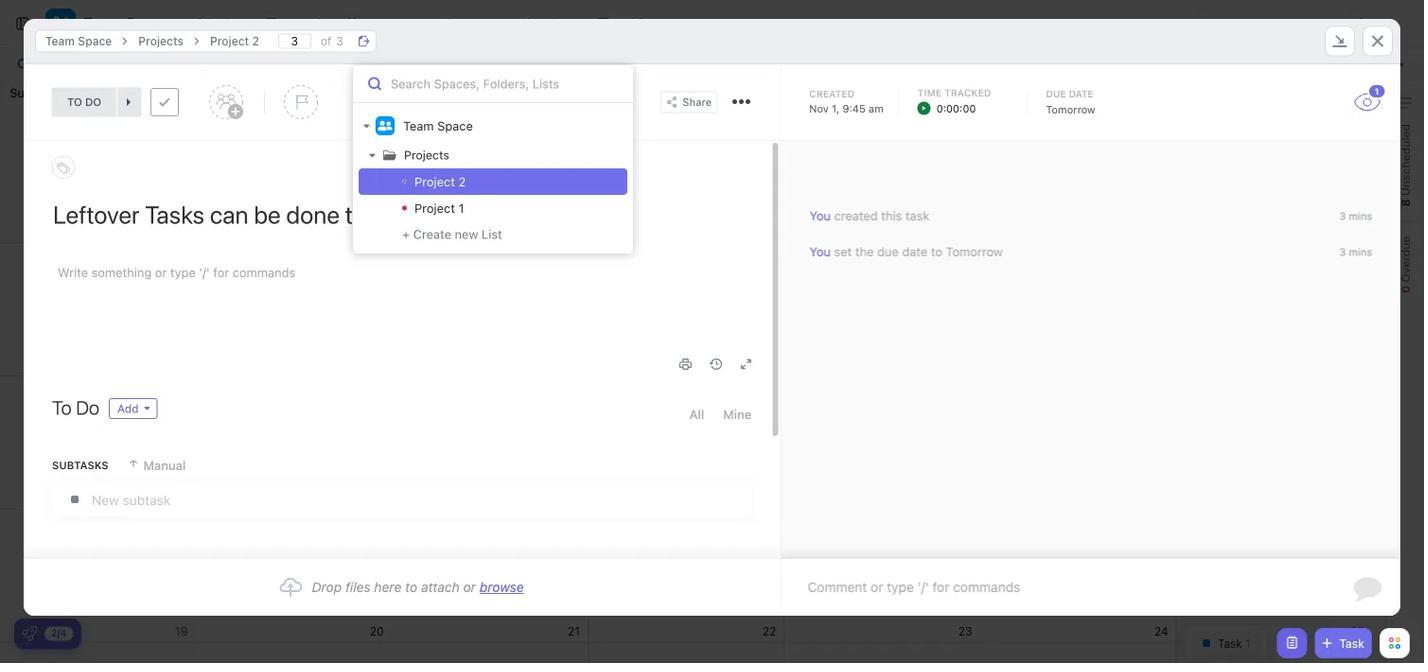 Task type: describe. For each thing, give the bounding box(es) containing it.
1 vertical spatial 2
[[459, 175, 466, 189]]

1 horizontal spatial 1
[[771, 225, 776, 238]]

2 cell from the left
[[980, 377, 1177, 509]]

overdue
[[1400, 236, 1413, 286]]

project 2 inside project 2 "link"
[[210, 35, 259, 48]]

board link
[[285, 0, 329, 47]]

share for the share button inside task details element
[[683, 96, 712, 108]]

task locations element
[[24, 18, 1401, 64]]

onboarding checklist button image
[[22, 627, 37, 642]]

thursday
[[794, 85, 849, 99]]

0
[[1400, 286, 1413, 293]]

gantt link
[[465, 0, 508, 47]]

of 3
[[321, 35, 343, 48]]

tomorrow
[[946, 245, 1003, 259]]

2 vertical spatial team space
[[403, 119, 473, 133]]

create
[[413, 227, 452, 241]]

time
[[918, 87, 942, 98]]

+ create new list
[[402, 227, 502, 241]]

search
[[35, 58, 72, 71]]

monday
[[206, 85, 252, 99]]

of
[[321, 35, 332, 48]]

task
[[1340, 637, 1365, 650]]

done
[[916, 122, 943, 135]]

20
[[370, 625, 384, 639]]

task body element
[[24, 141, 780, 590]]

here
[[374, 580, 402, 595]]

project 2 link
[[201, 30, 269, 53]]

search tasks...
[[35, 58, 114, 71]]

3 for you created this task
[[1340, 210, 1346, 222]]

new
[[455, 227, 478, 241]]

Edit task name text field
[[53, 199, 752, 231]]

1 horizontal spatial list
[[482, 227, 502, 241]]

Set task position in this List number field
[[278, 34, 311, 49]]

files
[[346, 580, 371, 595]]

gantt
[[465, 16, 500, 31]]

or
[[463, 580, 476, 595]]

tracked
[[945, 87, 992, 98]]

unscheduled
[[1400, 124, 1413, 199]]

2 horizontal spatial space
[[438, 119, 473, 133]]

23
[[959, 625, 973, 639]]

friday
[[991, 85, 1027, 99]]

do
[[76, 397, 99, 419]]

21
[[568, 625, 580, 639]]

3 inside 'task locations' element
[[336, 35, 343, 48]]

you for you set the due date to tomorrow
[[810, 245, 831, 259]]

1 horizontal spatial to
[[931, 245, 943, 259]]

drop files here to attach or browse
[[312, 580, 524, 595]]

browse link
[[480, 580, 524, 595]]

New subtask text field
[[92, 483, 751, 517]]

22
[[763, 625, 776, 639]]

2 row from the top
[[0, 377, 1374, 510]]

team space button
[[76, 3, 170, 44]]

minimize task image
[[1333, 35, 1348, 47]]

me button
[[1190, 53, 1235, 76]]

automations
[[1205, 17, 1274, 30]]

assignees
[[1260, 58, 1314, 71]]

due
[[877, 245, 899, 259]]

project 1
[[415, 201, 464, 215]]

2/4
[[51, 628, 67, 639]]

1 vertical spatial project
[[415, 175, 455, 189]]

calendar link
[[365, 0, 429, 47]]

subtasks
[[52, 460, 108, 472]]

4
[[1358, 225, 1365, 238]]

set
[[834, 245, 852, 259]]

tasks
[[844, 122, 874, 135]]

1 vertical spatial to
[[405, 580, 418, 595]]

project inside "link"
[[210, 35, 249, 48]]

space for team space button
[[126, 15, 170, 33]]

tasks...
[[75, 58, 114, 71]]

am
[[869, 102, 884, 115]]

to do
[[52, 397, 99, 419]]

sunday
[[9, 85, 53, 99]]

Search Spaces, Folders, Lists text field
[[353, 65, 633, 103]]

1 horizontal spatial share button
[[1346, 9, 1408, 39]]

mine
[[724, 408, 752, 422]]

team space link
[[36, 30, 121, 53]]

1 vertical spatial projects
[[404, 148, 450, 162]]

the
[[855, 245, 874, 259]]



Task type: vqa. For each thing, say whether or not it's contained in the screenshot.
column header
no



Task type: locate. For each thing, give the bounding box(es) containing it.
leftover tasks can be done today
[[796, 122, 976, 135]]

+
[[402, 227, 410, 241]]

2 up today button
[[252, 35, 259, 48]]

today
[[946, 122, 976, 135]]

team space inside 'task locations' element
[[45, 35, 112, 48]]

mins up the 4
[[1349, 210, 1373, 222]]

date
[[902, 245, 928, 259]]

0 horizontal spatial project 2
[[210, 35, 259, 48]]

projects
[[138, 35, 184, 48], [404, 148, 450, 162]]

2
[[252, 35, 259, 48], [459, 175, 466, 189]]

mins down the 4
[[1349, 246, 1373, 259]]

board
[[285, 16, 322, 31]]

0 vertical spatial 2
[[252, 35, 259, 48]]

team right user friends icon
[[403, 119, 434, 133]]

8 row
[[0, 243, 1374, 377]]

0 vertical spatial project
[[210, 35, 249, 48]]

2 up project 1
[[459, 175, 466, 189]]

team space for team space button
[[83, 15, 170, 33]]

0 vertical spatial to
[[931, 245, 943, 259]]

3 mins for you set the due date to tomorrow
[[1340, 246, 1373, 259]]

be
[[899, 122, 913, 135]]

3 mins up the 4
[[1340, 210, 1373, 222]]

1
[[1286, 17, 1292, 30], [459, 201, 464, 215], [771, 225, 776, 238]]

team space up the 'search tasks...'
[[45, 35, 112, 48]]

8 inside row
[[769, 358, 776, 372]]

1 horizontal spatial 2
[[459, 175, 466, 189]]

1 horizontal spatial share
[[1369, 17, 1400, 30]]

to right here
[[405, 580, 418, 595]]

1 you from the top
[[810, 209, 831, 223]]

0 vertical spatial share
[[1369, 17, 1400, 30]]

0 horizontal spatial space
[[78, 35, 112, 48]]

0 horizontal spatial list
[[219, 16, 241, 31]]

to right date
[[931, 245, 943, 259]]

2 vertical spatial 1
[[771, 225, 776, 238]]

project 2
[[210, 35, 259, 48], [415, 175, 466, 189]]

3 mins for you created this task
[[1340, 210, 1373, 222]]

2 vertical spatial project
[[415, 201, 455, 215]]

1 vertical spatial share button
[[661, 91, 718, 113]]

0 vertical spatial project 2
[[210, 35, 259, 48]]

1 3 mins from the top
[[1340, 210, 1373, 222]]

0 horizontal spatial projects
[[138, 35, 184, 48]]

this
[[881, 209, 902, 223]]

mine link
[[724, 399, 752, 431]]

2 horizontal spatial 1
[[1286, 17, 1292, 30]]

browse
[[480, 580, 524, 595]]

2 you from the top
[[810, 245, 831, 259]]

today button
[[240, 55, 280, 74]]

team space for team space link
[[45, 35, 112, 48]]

1,
[[832, 102, 840, 115]]

to
[[931, 245, 943, 259], [405, 580, 418, 595]]

Search tasks... text field
[[35, 51, 192, 78]]

3 cell from the left
[[1177, 377, 1374, 509]]

all
[[690, 408, 705, 422]]

2 vertical spatial 3
[[1340, 246, 1346, 259]]

1 horizontal spatial 8
[[1400, 199, 1413, 207]]

list link
[[219, 0, 249, 47]]

1 horizontal spatial team
[[83, 15, 122, 33]]

grid
[[0, 81, 1374, 664]]

list up today button
[[219, 16, 241, 31]]

chat
[[544, 16, 573, 31]]

8
[[1400, 199, 1413, 207], [769, 358, 776, 372]]

0 vertical spatial mins
[[1349, 210, 1373, 222]]

cell
[[784, 377, 981, 509], [980, 377, 1177, 509], [1177, 377, 1374, 509]]

1 vertical spatial mins
[[1349, 246, 1373, 259]]

0 vertical spatial list
[[219, 16, 241, 31]]

share button
[[1346, 9, 1408, 39], [661, 91, 718, 113]]

1 mins from the top
[[1349, 210, 1373, 222]]

list
[[219, 16, 241, 31], [482, 227, 502, 241]]

table link
[[617, 0, 658, 47]]

team inside 'task locations' element
[[45, 35, 75, 48]]

0 horizontal spatial share button
[[661, 91, 718, 113]]

share for rightmost the share button
[[1369, 17, 1400, 30]]

team space inside button
[[83, 15, 170, 33]]

2 inside "link"
[[252, 35, 259, 48]]

1 vertical spatial share
[[683, 96, 712, 108]]

0 horizontal spatial 2
[[252, 35, 259, 48]]

2 vertical spatial team
[[403, 119, 434, 133]]

list inside list link
[[219, 16, 241, 31]]

1 vertical spatial 1
[[459, 201, 464, 215]]

mins
[[1349, 210, 1373, 222], [1349, 246, 1373, 259]]

leftover
[[796, 122, 840, 135]]

0 vertical spatial team space
[[83, 15, 170, 33]]

team up search
[[45, 35, 75, 48]]

space down tuesday on the top
[[438, 119, 473, 133]]

space inside button
[[126, 15, 170, 33]]

attach
[[421, 580, 460, 595]]

to
[[52, 397, 72, 419]]

row containing 19
[[0, 510, 1374, 644]]

created
[[810, 88, 855, 99]]

24
[[1155, 625, 1169, 639]]

1 cell from the left
[[784, 377, 981, 509]]

projects inside 'task locations' element
[[138, 35, 184, 48]]

tuesday
[[402, 85, 451, 99]]

0 vertical spatial 1
[[1286, 17, 1292, 30]]

19
[[175, 625, 188, 639]]

1 vertical spatial team
[[45, 35, 75, 48]]

9:45
[[843, 102, 866, 115]]

2 3 mins from the top
[[1340, 246, 1373, 259]]

you set the due date to tomorrow
[[810, 245, 1003, 259]]

1 row from the top
[[0, 81, 1374, 243]]

3
[[336, 35, 343, 48], [1340, 210, 1346, 222], [1340, 246, 1346, 259]]

1 vertical spatial 3
[[1340, 210, 1346, 222]]

25
[[1351, 625, 1365, 639]]

can
[[877, 122, 896, 135]]

project 2 up project 1
[[415, 175, 466, 189]]

space up search tasks... text field
[[126, 15, 170, 33]]

2 vertical spatial space
[[438, 119, 473, 133]]

nov
[[810, 102, 829, 115]]

0 vertical spatial share button
[[1346, 9, 1408, 39]]

4 row from the top
[[0, 644, 1374, 664]]

created nov 1, 9:45 am
[[810, 88, 884, 115]]

team
[[83, 15, 122, 33], [45, 35, 75, 48], [403, 119, 434, 133]]

today
[[244, 58, 276, 71]]

1 vertical spatial team space
[[45, 35, 112, 48]]

1 vertical spatial 8
[[769, 358, 776, 372]]

mins for you created this task
[[1349, 210, 1373, 222]]

assignees button
[[1235, 53, 1323, 76]]

1 horizontal spatial space
[[126, 15, 170, 33]]

0 vertical spatial projects
[[138, 35, 184, 48]]

space
[[126, 15, 170, 33], [78, 35, 112, 48], [438, 119, 473, 133]]

space for team space link
[[78, 35, 112, 48]]

1 horizontal spatial project 2
[[415, 175, 466, 189]]

0 horizontal spatial team
[[45, 35, 75, 48]]

projects up search tasks... text field
[[138, 35, 184, 48]]

2 horizontal spatial team
[[403, 119, 434, 133]]

table
[[617, 16, 650, 31]]

2 mins from the top
[[1349, 246, 1373, 259]]

0 horizontal spatial share
[[683, 96, 712, 108]]

0 vertical spatial 3 mins
[[1340, 210, 1373, 222]]

you left the created
[[810, 209, 831, 223]]

project up today button
[[210, 35, 249, 48]]

0 vertical spatial you
[[810, 209, 831, 223]]

you
[[810, 209, 831, 223], [810, 245, 831, 259]]

project up project 1
[[415, 175, 455, 189]]

3 for you set the due date to tomorrow
[[1340, 246, 1346, 259]]

task
[[906, 209, 930, 223]]

you for you created this task
[[810, 209, 831, 223]]

1 vertical spatial project 2
[[415, 175, 466, 189]]

you created this task
[[810, 209, 930, 223]]

you left set
[[810, 245, 831, 259]]

0 vertical spatial space
[[126, 15, 170, 33]]

share
[[1369, 17, 1400, 30], [683, 96, 712, 108]]

all link
[[690, 399, 705, 431]]

team space
[[83, 15, 170, 33], [45, 35, 112, 48], [403, 119, 473, 133]]

team for team space link
[[45, 35, 75, 48]]

user friends image
[[378, 120, 392, 132]]

team inside button
[[83, 15, 122, 33]]

project up create
[[415, 201, 455, 215]]

3 row from the top
[[0, 510, 1374, 644]]

share button inside task details element
[[661, 91, 718, 113]]

drop
[[312, 580, 342, 595]]

0 vertical spatial 8
[[1400, 199, 1413, 207]]

mins for you set the due date to tomorrow
[[1349, 246, 1373, 259]]

0 vertical spatial 3
[[336, 35, 343, 48]]

team space down tuesday on the top
[[403, 119, 473, 133]]

share inside task details element
[[683, 96, 712, 108]]

chat link
[[544, 0, 581, 47]]

1 vertical spatial 3 mins
[[1340, 246, 1373, 259]]

1 vertical spatial list
[[482, 227, 502, 241]]

projects up project 1
[[404, 148, 450, 162]]

calendar
[[365, 16, 422, 31]]

team for team space button
[[83, 15, 122, 33]]

projects link
[[129, 30, 193, 53]]

grid containing sunday
[[0, 81, 1374, 664]]

row containing leftover tasks can be done today
[[0, 81, 1374, 243]]

3 mins
[[1340, 210, 1373, 222], [1340, 246, 1373, 259]]

onboarding checklist button element
[[22, 627, 37, 642]]

1 horizontal spatial projects
[[404, 148, 450, 162]]

me
[[1211, 58, 1227, 71]]

0 horizontal spatial to
[[405, 580, 418, 595]]

team space up search tasks... text field
[[83, 15, 170, 33]]

list right new
[[482, 227, 502, 241]]

3 mins down the 4
[[1340, 246, 1373, 259]]

task details element
[[24, 64, 1401, 141]]

1 vertical spatial you
[[810, 245, 831, 259]]

team up tasks... on the left top
[[83, 15, 122, 33]]

0 horizontal spatial 1
[[459, 201, 464, 215]]

project 2 up today button
[[210, 35, 259, 48]]

space inside 'task locations' element
[[78, 35, 112, 48]]

created
[[834, 209, 878, 223]]

1 vertical spatial space
[[78, 35, 112, 48]]

row
[[0, 81, 1374, 243], [0, 377, 1374, 510], [0, 510, 1374, 644], [0, 644, 1374, 664]]

to do dialog
[[24, 18, 1401, 616]]

space up tasks... on the left top
[[78, 35, 112, 48]]

wednesday
[[598, 85, 666, 99]]

time tracked
[[918, 87, 992, 98]]

0 vertical spatial team
[[83, 15, 122, 33]]

0 horizontal spatial 8
[[769, 358, 776, 372]]



